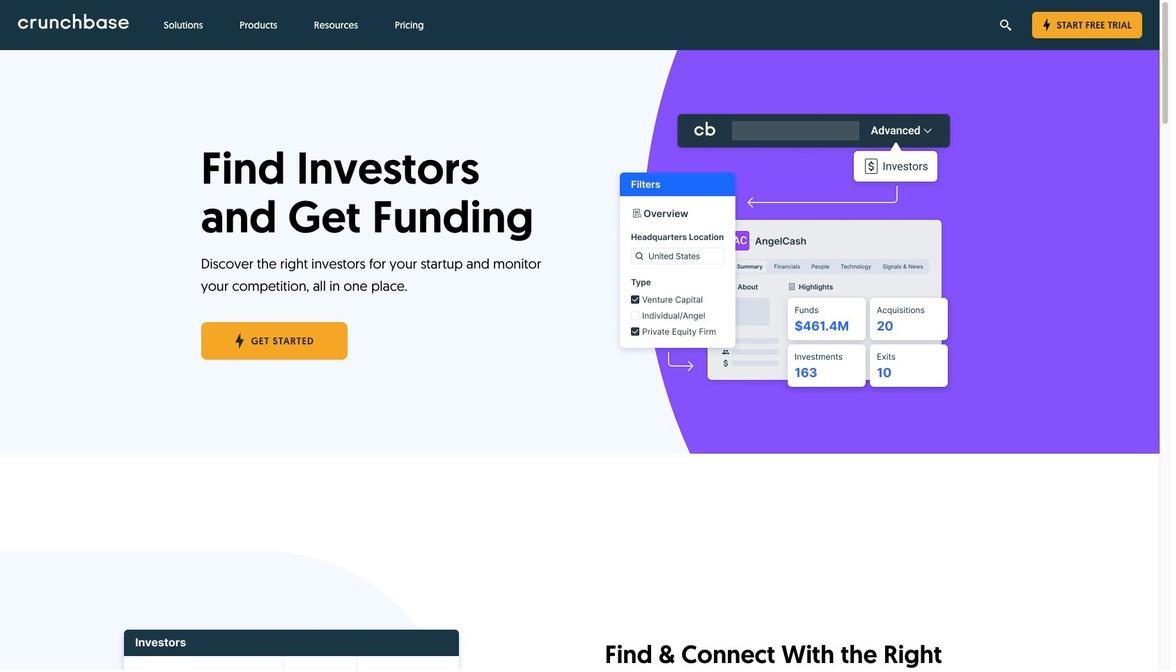 Task type: vqa. For each thing, say whether or not it's contained in the screenshot.
Company Email email field
no



Task type: locate. For each thing, give the bounding box(es) containing it.
logo image
[[17, 14, 129, 30]]



